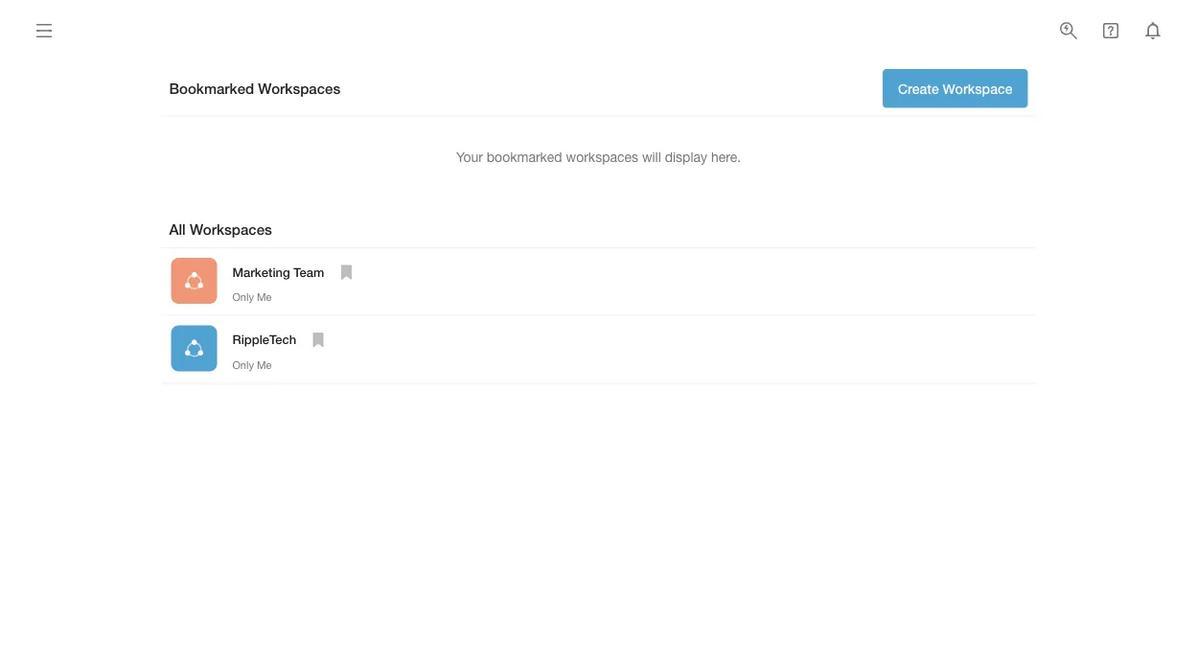 Task type: locate. For each thing, give the bounding box(es) containing it.
bookmark image for marketing team
[[335, 261, 358, 284]]

bookmark image right the rippletech
[[307, 328, 330, 351]]

bookmark image
[[335, 261, 358, 284], [307, 328, 330, 351]]

all
[[169, 221, 186, 238]]

me down the marketing
[[257, 291, 272, 303]]

1 vertical spatial workspaces
[[190, 221, 272, 238]]

your bookmarked workspaces will display here.
[[456, 149, 741, 164]]

only down the rippletech
[[232, 359, 254, 371]]

1 horizontal spatial bookmark image
[[335, 261, 358, 284]]

workspaces for all workspaces
[[190, 221, 272, 238]]

2 me from the top
[[257, 359, 272, 371]]

workspaces for bookmarked workspaces
[[258, 80, 340, 97]]

0 horizontal spatial bookmark image
[[307, 328, 330, 351]]

2 only from the top
[[232, 359, 254, 371]]

create workspace
[[898, 81, 1013, 96]]

workspaces up the marketing
[[190, 221, 272, 238]]

marketing team
[[232, 265, 324, 279]]

0 vertical spatial workspaces
[[258, 80, 340, 97]]

1 vertical spatial only
[[232, 359, 254, 371]]

only me for rippletech
[[232, 359, 272, 371]]

team
[[294, 265, 324, 279]]

1 vertical spatial only me
[[232, 359, 272, 371]]

marketing
[[232, 265, 290, 279]]

workspaces
[[258, 80, 340, 97], [190, 221, 272, 238]]

1 only me from the top
[[232, 291, 272, 303]]

0 vertical spatial only me
[[232, 291, 272, 303]]

only down the marketing
[[232, 291, 254, 303]]

display
[[665, 149, 707, 164]]

me down the rippletech
[[257, 359, 272, 371]]

1 only from the top
[[232, 291, 254, 303]]

only me
[[232, 291, 272, 303], [232, 359, 272, 371]]

2 only me from the top
[[232, 359, 272, 371]]

1 vertical spatial bookmark image
[[307, 328, 330, 351]]

workspaces right bookmarked
[[258, 80, 340, 97]]

all workspaces
[[169, 221, 272, 238]]

1 vertical spatial me
[[257, 359, 272, 371]]

0 vertical spatial me
[[257, 291, 272, 303]]

your
[[456, 149, 483, 164]]

only me down the rippletech
[[232, 359, 272, 371]]

bookmarked
[[169, 80, 254, 97]]

1 me from the top
[[257, 291, 272, 303]]

only for marketing team
[[232, 291, 254, 303]]

0 vertical spatial only
[[232, 291, 254, 303]]

only
[[232, 291, 254, 303], [232, 359, 254, 371]]

bookmark image right team
[[335, 261, 358, 284]]

me
[[257, 291, 272, 303], [257, 359, 272, 371]]

only me down the marketing
[[232, 291, 272, 303]]

0 vertical spatial bookmark image
[[335, 261, 358, 284]]



Task type: vqa. For each thing, say whether or not it's contained in the screenshot.
Marketing Team Only
yes



Task type: describe. For each thing, give the bounding box(es) containing it.
me for marketing team
[[257, 291, 272, 303]]

bookmarked workspaces
[[169, 80, 340, 97]]

will
[[642, 149, 661, 164]]

workspaces
[[566, 149, 638, 164]]

me for rippletech
[[257, 359, 272, 371]]

only me for marketing team
[[232, 291, 272, 303]]

rippletech
[[232, 332, 296, 347]]

only for rippletech
[[232, 359, 254, 371]]

workspace
[[943, 81, 1013, 96]]

here.
[[711, 149, 741, 164]]

bookmarked
[[487, 149, 562, 164]]

bookmark image for rippletech
[[307, 328, 330, 351]]

create
[[898, 81, 939, 96]]



